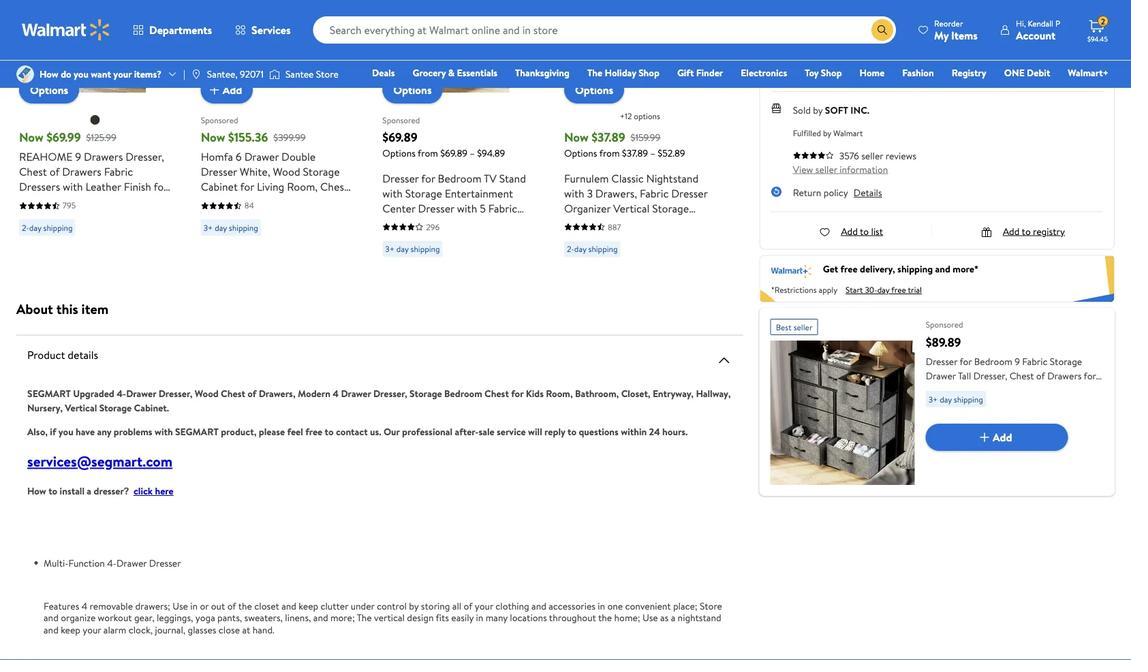 Task type: describe. For each thing, give the bounding box(es) containing it.
vertical inside segmart upgraded 4-drawer dresser, wood chest of drawers, modern 4 drawer dresser, storage bedroom chest for kids room, bathroom, closet, entryway, hallway, nursery, vertical storage cabinet.
[[65, 401, 97, 414]]

next slide for similar items you might like list image
[[700, 4, 732, 37]]

furnulem classic nightstand with 3 drawers, fabric dresser organizer vertical storage tower, stable bedroom end table with open shelf, black oak image
[[564, 0, 691, 93]]

options for options from $69.89 – $94.89
[[393, 83, 432, 98]]

options for reahome 9 drawers dresser, chest of drawers fabric dressers with leather finish for adult dressers for bedroom brown
[[30, 83, 68, 98]]

list
[[871, 224, 883, 238]]

wood inside segmart upgraded 4-drawer dresser, wood chest of drawers, modern 4 drawer dresser, storage bedroom chest for kids room, bathroom, closet, entryway, hallway, nursery, vertical storage cabinet.
[[195, 387, 219, 400]]

storage down upgraded
[[99, 401, 132, 414]]

hours.
[[662, 425, 688, 438]]

brown
[[19, 210, 49, 225]]

shipping
[[807, 9, 842, 22]]

add to registry button
[[981, 224, 1065, 238]]

vertical
[[374, 611, 405, 624]]

1 horizontal spatial free
[[841, 262, 858, 275]]

1 horizontal spatial santee,
[[822, 61, 853, 74]]

room, inside sponsored now $155.36 $399.99 homfa 6 drawer double dresser white, wood storage cabinet for living room, chest of drawers for bedroom
[[287, 180, 318, 195]]

here
[[155, 484, 174, 498]]

and left "more;"
[[313, 611, 328, 624]]

segmart inside segmart upgraded 4-drawer dresser, wood chest of drawers, modern 4 drawer dresser, storage bedroom chest for kids room, bathroom, closet, entryway, hallway, nursery, vertical storage cabinet.
[[27, 387, 71, 400]]

reorder
[[934, 17, 963, 29]]

– inside sponsored $69.89 options from $69.89 – $94.89
[[470, 147, 475, 160]]

chest inside the sponsored $89.89 dresser for bedroom 9 fabric storage drawer tall dresser, chest of drawers for kids bedroom, closet, entryway, nursery 3+ day shipping
[[1010, 369, 1034, 382]]

storage down entertainment
[[476, 216, 513, 231]]

by for sold
[[813, 103, 823, 116]]

day down center
[[396, 244, 409, 255]]

thanksgiving
[[515, 66, 570, 79]]

options link for now $37.89
[[564, 77, 624, 104]]

will
[[528, 425, 542, 438]]

also,
[[27, 425, 48, 438]]

now for $37.89
[[564, 129, 589, 146]]

organize
[[61, 611, 96, 624]]

drawers inside dresser for bedroom tv stand with storage entertainment center dresser with 5 fabric drawers with open storage shelf for bedroom living room hallway
[[383, 216, 422, 231]]

1 horizontal spatial in
[[476, 611, 483, 624]]

0 vertical spatial $69.89
[[383, 129, 417, 146]]

0 vertical spatial add button
[[201, 77, 253, 104]]

$155.36
[[228, 129, 268, 146]]

not for pickup
[[914, 21, 928, 33]]

electronics
[[741, 66, 787, 79]]

and right closet
[[282, 599, 296, 613]]

1 horizontal spatial the
[[598, 611, 612, 624]]

more*
[[953, 262, 979, 275]]

wood inside sponsored now $155.36 $399.99 homfa 6 drawer double dresser white, wood storage cabinet for living room, chest of drawers for bedroom
[[273, 165, 300, 180]]

easily
[[451, 611, 474, 624]]

fabric inside now $69.99 $125.99 reahome 9 drawers dresser, chest of drawers fabric dressers with leather finish for adult dressers for bedroom brown
[[104, 165, 133, 180]]

shelf,
[[643, 231, 669, 246]]

add inside $89.89 group
[[993, 430, 1012, 445]]

center
[[383, 201, 416, 216]]

drawers, inside furnulem classic nightstand with 3 drawers, fabric dresser organizer vertical storage tower, stable bedroom end table with open shelf, black oak
[[595, 186, 637, 201]]

p
[[1055, 17, 1060, 29]]

pickup
[[923, 9, 951, 22]]

view
[[793, 162, 813, 176]]

dresser, inside the sponsored $89.89 dresser for bedroom 9 fabric storage drawer tall dresser, chest of drawers for kids bedroom, closet, entryway, nursery 3+ day shipping
[[974, 369, 1007, 382]]

services
[[252, 22, 291, 37]]

convenient
[[625, 599, 671, 613]]

open inside dresser for bedroom tv stand with storage entertainment center dresser with 5 fabric drawers with open storage shelf for bedroom living room hallway
[[447, 216, 474, 231]]

4 inside segmart upgraded 4-drawer dresser, wood chest of drawers, modern 4 drawer dresser, storage bedroom chest for kids room, bathroom, closet, entryway, hallway, nursery, vertical storage cabinet.
[[333, 387, 339, 400]]

product,
[[221, 425, 257, 438]]

bedroom inside segmart upgraded 4-drawer dresser, wood chest of drawers, modern 4 drawer dresser, storage bedroom chest for kids room, bathroom, closet, entryway, hallway, nursery, vertical storage cabinet.
[[444, 387, 482, 400]]

for inside segmart upgraded 4-drawer dresser, wood chest of drawers, modern 4 drawer dresser, storage bedroom chest for kids room, bathroom, closet, entryway, hallway, nursery, vertical storage cabinet.
[[511, 387, 524, 400]]

santee store
[[285, 67, 339, 81]]

of inside segmart upgraded 4-drawer dresser, wood chest of drawers, modern 4 drawer dresser, storage bedroom chest for kids room, bathroom, closet, entryway, hallway, nursery, vertical storage cabinet.
[[248, 387, 256, 400]]

want
[[91, 67, 111, 81]]

out
[[211, 599, 225, 613]]

you for have
[[58, 425, 73, 438]]

dresser up center
[[383, 171, 419, 186]]

santee, 92071
[[207, 67, 264, 81]]

1 vertical spatial free
[[891, 284, 906, 296]]

and down features
[[44, 623, 58, 636]]

dresser, inside now $69.99 $125.99 reahome 9 drawers dresser, chest of drawers fabric dressers with leather finish for adult dressers for bedroom brown
[[126, 150, 164, 165]]

with down "cabinet."
[[155, 425, 173, 438]]

to for add to registry
[[1022, 224, 1031, 238]]

departments
[[149, 22, 212, 37]]

0 horizontal spatial 3+
[[204, 222, 213, 234]]

0 horizontal spatial in
[[190, 599, 198, 613]]

reahome
[[19, 150, 72, 165]]

by inside features 4 removable drawers; use in or out of the closet and keep clutter under control by storing all of your clothing and accessories in one convenient place; store and organize workout gear, leggings, yoga pants, sweaters, linens, and more; the vertical design fits easily in many locations throughout the home; use as a nightstand and keep your alarm clock, journal, glasses close at hand.
[[409, 599, 419, 613]]

bedroom left tv
[[438, 171, 482, 186]]

toy shop
[[805, 66, 842, 79]]

for right 795
[[91, 195, 105, 210]]

fabric inside dresser for bedroom tv stand with storage entertainment center dresser with 5 fabric drawers with open storage shelf for bedroom living room hallway
[[488, 201, 517, 216]]

the holiday shop
[[587, 66, 660, 79]]

double
[[282, 150, 316, 165]]

holiday
[[605, 66, 636, 79]]

sponsored for $89.89
[[926, 319, 963, 331]]

dresser up 296
[[418, 201, 454, 216]]

1 horizontal spatial the
[[587, 66, 603, 79]]

and right 'clothing'
[[532, 599, 546, 613]]

shipping down 84
[[229, 222, 258, 234]]

living inside dresser for bedroom tv stand with storage entertainment center dresser with 5 fabric drawers with open storage shelf for bedroom living room hallway
[[472, 231, 499, 246]]

rustic brown image
[[89, 115, 100, 126]]

product
[[27, 348, 65, 363]]

0 vertical spatial $37.89
[[592, 129, 625, 146]]

details
[[68, 348, 98, 363]]

$125.99
[[86, 131, 116, 144]]

2 horizontal spatial in
[[598, 599, 605, 613]]

adult
[[19, 195, 45, 210]]

24
[[649, 425, 660, 438]]

available for delivery
[[1043, 21, 1073, 33]]

room
[[502, 231, 530, 246]]

walmart
[[833, 127, 863, 139]]

with right center
[[424, 216, 444, 231]]

entryway, inside the sponsored $89.89 dresser for bedroom 9 fabric storage drawer tall dresser, chest of drawers for kids bedroom, closet, entryway, nursery 3+ day shipping
[[1019, 383, 1060, 397]]

 image for how do you want your items?
[[16, 65, 34, 83]]

dresser, up our on the left bottom
[[373, 387, 407, 400]]

0 horizontal spatial the
[[238, 599, 252, 613]]

dresser inside sponsored now $155.36 $399.99 homfa 6 drawer double dresser white, wood storage cabinet for living room, chest of drawers for bedroom
[[201, 165, 237, 180]]

dresser up "drawers;"
[[149, 556, 181, 570]]

dresser for bedroom tv stand with storage entertainment center dresser with 5 fabric drawers with open storage shelf for bedroom living room hallway image
[[383, 0, 509, 93]]

under
[[351, 599, 375, 613]]

now for $69.99
[[19, 129, 43, 146]]

add to registry
[[1003, 224, 1065, 238]]

dressers right adult
[[47, 195, 88, 210]]

dresser, up "cabinet."
[[159, 387, 193, 400]]

electronics link
[[735, 65, 793, 80]]

by for fulfilled
[[823, 127, 831, 139]]

from inside now $37.89 $159.99 options from $37.89 – $52.89
[[599, 147, 620, 160]]

2
[[1101, 15, 1105, 27]]

shipping down 296
[[411, 244, 440, 255]]

items?
[[134, 67, 162, 81]]

chest inside sponsored now $155.36 $399.99 homfa 6 drawer double dresser white, wood storage cabinet for living room, chest of drawers for bedroom
[[320, 180, 348, 195]]

product group containing now $69.99
[[19, 0, 171, 263]]

to for add to list
[[860, 224, 869, 238]]

drawers down $125.99
[[84, 150, 123, 165]]

add button inside $89.89 group
[[926, 424, 1068, 451]]

with inside now $69.99 $125.99 reahome 9 drawers dresser, chest of drawers fabric dressers with leather finish for adult dressers for bedroom brown
[[63, 180, 83, 195]]

gear,
[[134, 611, 154, 624]]

closet, inside segmart upgraded 4-drawer dresser, wood chest of drawers, modern 4 drawer dresser, storage bedroom chest for kids room, bathroom, closet, entryway, hallway, nursery, vertical storage cabinet.
[[621, 387, 650, 400]]

how do you want your items?
[[40, 67, 162, 81]]

$89.89 group
[[760, 308, 1115, 496]]

my
[[934, 28, 949, 43]]

drawer inside sponsored now $155.36 $399.99 homfa 6 drawer double dresser white, wood storage cabinet for living room, chest of drawers for bedroom
[[244, 150, 279, 165]]

with left "3" at the right top of the page
[[564, 186, 584, 201]]

product group containing $69.89
[[383, 0, 534, 263]]

sold by soft inc.
[[793, 103, 870, 116]]

soft
[[825, 103, 848, 116]]

homfa
[[201, 150, 233, 165]]

santee
[[285, 67, 314, 81]]

departments button
[[121, 14, 224, 46]]

seller for reviews
[[861, 149, 883, 162]]

open inside furnulem classic nightstand with 3 drawers, fabric dresser organizer vertical storage tower, stable bedroom end table with open shelf, black oak
[[614, 231, 640, 246]]

get
[[823, 262, 838, 275]]

drawer inside the sponsored $89.89 dresser for bedroom 9 fabric storage drawer tall dresser, chest of drawers for kids bedroom, closet, entryway, nursery 3+ day shipping
[[926, 369, 956, 382]]

yoga
[[195, 611, 215, 624]]

santee, 92071 button
[[822, 61, 880, 74]]

problems
[[114, 425, 152, 438]]

walmart plus image
[[771, 262, 812, 278]]

of inside sponsored now $155.36 $399.99 homfa 6 drawer double dresser white, wood storage cabinet for living room, chest of drawers for bedroom
[[201, 195, 211, 210]]

drawers up 795
[[62, 165, 101, 180]]

storing
[[421, 599, 450, 613]]

reorder my items
[[934, 17, 978, 43]]

now inside sponsored now $155.36 $399.99 homfa 6 drawer double dresser white, wood storage cabinet for living room, chest of drawers for bedroom
[[201, 129, 225, 146]]

if
[[50, 425, 56, 438]]

day inside the sponsored $89.89 dresser for bedroom 9 fabric storage drawer tall dresser, chest of drawers for kids bedroom, closet, entryway, nursery 3+ day shipping
[[940, 394, 952, 405]]

0 horizontal spatial your
[[83, 623, 101, 636]]

storage inside the sponsored $89.89 dresser for bedroom 9 fabric storage drawer tall dresser, chest of drawers for kids bedroom, closet, entryway, nursery 3+ day shipping
[[1050, 355, 1082, 368]]

$52.89
[[658, 147, 685, 160]]

linens,
[[285, 611, 311, 624]]

not for delivery
[[1027, 21, 1041, 33]]

day down adult
[[29, 222, 41, 234]]

dresser？
[[94, 484, 134, 498]]

available for pickup
[[930, 21, 960, 33]]

reviews
[[886, 149, 917, 162]]

sponsored for now
[[201, 114, 238, 126]]

dresser for bedroom 9 fabric storage drawer tall dresser, chest of drawers for kids bedroom, closet, entryway, nursery image
[[770, 341, 915, 485]]

for right finish
[[154, 180, 168, 195]]

walmart image
[[22, 19, 110, 41]]

shipping down 887
[[588, 244, 618, 255]]

1 vertical spatial $69.89
[[440, 147, 467, 160]]

policy
[[824, 186, 848, 199]]

for left 296
[[409, 231, 423, 246]]

feel
[[287, 425, 303, 438]]

drawer up also, if you have any problems with segmart product, please feel free to contact us. our professional after-sale service will reply to questions within 24 hours.
[[341, 387, 371, 400]]

with up shelf
[[383, 186, 403, 201]]

fashion link
[[896, 65, 940, 80]]

4- for function
[[107, 556, 117, 570]]

nursery,
[[27, 401, 63, 414]]

day down tower, at the top
[[574, 244, 586, 255]]

classic
[[612, 171, 644, 186]]

and inside 'get free delivery, shipping and more*' banner
[[935, 262, 951, 275]]

drawers;
[[135, 599, 170, 613]]

2 vertical spatial free
[[305, 425, 322, 438]]

1 vertical spatial $37.89
[[622, 147, 648, 160]]

questions
[[579, 425, 619, 438]]

1 horizontal spatial 3+
[[385, 244, 395, 255]]

locations
[[510, 611, 547, 624]]

options for options from $37.89 – $52.89
[[575, 83, 613, 98]]

and left "organize"
[[44, 611, 58, 624]]

homfa 6 drawer double dresser white, wood storage cabinet for living room, chest of drawers for bedroom image
[[201, 0, 328, 93]]

Search search field
[[313, 16, 896, 44]]

storage up 296
[[405, 186, 442, 201]]

1 vertical spatial 2-day shipping
[[567, 244, 618, 255]]

product group containing now $155.36
[[201, 0, 353, 263]]

delivery for to
[[771, 61, 805, 74]]

segmart upgraded 4-drawer dresser, wood chest of drawers, modern 4 drawer dresser, storage bedroom chest for kids room, bathroom, closet, entryway, hallway, nursery, vertical storage cabinet.
[[27, 387, 731, 414]]

product group containing now $37.89
[[564, 0, 716, 263]]

shelf
[[383, 231, 407, 246]]

nursery
[[1062, 383, 1095, 397]]

drawers inside the sponsored $89.89 dresser for bedroom 9 fabric storage drawer tall dresser, chest of drawers for kids bedroom, closet, entryway, nursery 3+ day shipping
[[1047, 369, 1082, 382]]

services button
[[224, 14, 302, 46]]

black
[[672, 231, 697, 246]]

1 horizontal spatial your
[[113, 67, 132, 81]]

add to cart image
[[976, 429, 993, 446]]

shipping inside the sponsored $89.89 dresser for bedroom 9 fabric storage drawer tall dresser, chest of drawers for kids bedroom, closet, entryway, nursery 3+ day shipping
[[954, 394, 983, 405]]

bedroom inside the sponsored $89.89 dresser for bedroom 9 fabric storage drawer tall dresser, chest of drawers for kids bedroom, closet, entryway, nursery 3+ day shipping
[[974, 355, 1013, 368]]

1 horizontal spatial 92071
[[855, 61, 880, 74]]

to for how to install a dresser？ click here
[[48, 484, 57, 498]]

bedroom inside sponsored now $155.36 $399.99 homfa 6 drawer double dresser white, wood storage cabinet for living room, chest of drawers for bedroom
[[272, 195, 315, 210]]

one
[[607, 599, 623, 613]]

0 vertical spatial store
[[316, 67, 339, 81]]

finder
[[696, 66, 723, 79]]

bedroom inside furnulem classic nightstand with 3 drawers, fabric dresser organizer vertical storage tower, stable bedroom end table with open shelf, black oak
[[629, 216, 673, 231]]

for down sponsored $69.89 options from $69.89 – $94.89
[[421, 171, 435, 186]]

9 inside now $69.99 $125.99 reahome 9 drawers dresser, chest of drawers fabric dressers with leather finish for adult dressers for bedroom brown
[[75, 150, 81, 165]]

product details image
[[716, 352, 732, 369]]



Task type: locate. For each thing, give the bounding box(es) containing it.
free
[[817, 32, 833, 44]]

0 horizontal spatial entryway,
[[653, 387, 694, 400]]

 image left do
[[16, 65, 34, 83]]

1 vertical spatial delivery
[[771, 61, 805, 74]]

the
[[587, 66, 603, 79], [357, 611, 372, 624]]

closet, right bedroom,
[[988, 383, 1017, 397]]

2 shop from the left
[[821, 66, 842, 79]]

place;
[[673, 599, 698, 613]]

1 horizontal spatial shop
[[821, 66, 842, 79]]

1 vertical spatial 3+
[[385, 244, 395, 255]]

1 horizontal spatial seller
[[815, 162, 837, 176]]

free right get
[[841, 262, 858, 275]]

1 horizontal spatial vertical
[[613, 201, 650, 216]]

1 vertical spatial 2-
[[567, 244, 574, 255]]

throughout
[[549, 611, 596, 624]]

in left one
[[598, 599, 605, 613]]

$37.89
[[592, 129, 625, 146], [622, 147, 648, 160]]

delivery,
[[860, 262, 895, 275]]

keep
[[299, 599, 318, 613], [61, 623, 80, 636]]

$37.89 down "+12"
[[592, 129, 625, 146]]

dresser inside furnulem classic nightstand with 3 drawers, fabric dresser organizer vertical storage tower, stable bedroom end table with open shelf, black oak
[[671, 186, 708, 201]]

options
[[30, 83, 68, 98], [393, 83, 432, 98], [575, 83, 613, 98], [383, 147, 416, 160], [564, 147, 597, 160]]

0 horizontal spatial 2-day shipping
[[22, 222, 73, 234]]

1 vertical spatial living
[[472, 231, 499, 246]]

not inside delivery not available
[[1027, 21, 1041, 33]]

0 horizontal spatial you
[[58, 425, 73, 438]]

$69.99
[[46, 129, 81, 146]]

3+ day shipping down 296
[[385, 244, 440, 255]]

0 vertical spatial a
[[87, 484, 91, 498]]

function
[[69, 556, 105, 570]]

0 horizontal spatial keep
[[61, 623, 80, 636]]

0 vertical spatial room,
[[287, 180, 318, 195]]

and left 'more*'
[[935, 262, 951, 275]]

seller
[[861, 149, 883, 162], [815, 162, 837, 176], [794, 321, 813, 333]]

–
[[470, 147, 475, 160], [650, 147, 656, 160]]

1 vertical spatial 4
[[82, 599, 87, 613]]

room,
[[287, 180, 318, 195], [546, 387, 573, 400]]

$159.99
[[631, 131, 661, 144]]

product details
[[27, 348, 98, 363]]

from up classic
[[599, 147, 620, 160]]

92071 down services dropdown button
[[240, 67, 264, 81]]

reahome 9 drawers dresser, chest of drawers fabric dressers with leather finish for adult dressers for bedroom brown image
[[19, 0, 146, 93]]

1 horizontal spatial  image
[[191, 69, 202, 80]]

how left the 'install'
[[27, 484, 46, 498]]

delivery inside delivery not available
[[1032, 9, 1067, 22]]

entryway, inside segmart upgraded 4-drawer dresser, wood chest of drawers, modern 4 drawer dresser, storage bedroom chest for kids room, bathroom, closet, entryway, hallway, nursery, vertical storage cabinet.
[[653, 387, 694, 400]]

1 horizontal spatial closet,
[[988, 383, 1017, 397]]

bedroom right hallway
[[426, 231, 469, 246]]

clock,
[[129, 623, 153, 636]]

sponsored for $69.89
[[383, 114, 420, 126]]

1 horizontal spatial from
[[599, 147, 620, 160]]

toy
[[805, 66, 819, 79]]

1 horizontal spatial segmart
[[175, 425, 219, 438]]

add
[[223, 83, 242, 98], [841, 224, 858, 238], [1003, 224, 1020, 238], [993, 430, 1012, 445]]

drawers inside sponsored now $155.36 $399.99 homfa 6 drawer double dresser white, wood storage cabinet for living room, chest of drawers for bedroom
[[213, 195, 253, 210]]

add to cart image
[[206, 82, 223, 98]]

leather
[[85, 180, 121, 195]]

$69.89
[[383, 129, 417, 146], [440, 147, 467, 160]]

multi-function 4-drawer dresser
[[44, 556, 181, 570]]

of inside now $69.99 $125.99 reahome 9 drawers dresser, chest of drawers fabric dressers with leather finish for adult dressers for bedroom brown
[[50, 165, 60, 180]]

open left shelf,
[[614, 231, 640, 246]]

by right the sold
[[813, 103, 823, 116]]

vertical down upgraded
[[65, 401, 97, 414]]

from inside sponsored $69.89 options from $69.89 – $94.89
[[418, 147, 438, 160]]

0 vertical spatial 2-
[[22, 222, 29, 234]]

add button down bedroom,
[[926, 424, 1068, 451]]

3+ day shipping
[[204, 222, 258, 234], [385, 244, 440, 255]]

2 horizontal spatial 3+
[[929, 394, 938, 405]]

1 horizontal spatial –
[[650, 147, 656, 160]]

to for delivery to santee, 92071
[[808, 61, 817, 74]]

day
[[29, 222, 41, 234], [215, 222, 227, 234], [396, 244, 409, 255], [574, 244, 586, 255], [878, 284, 890, 296], [940, 394, 952, 405]]

living inside sponsored now $155.36 $399.99 homfa 6 drawer double dresser white, wood storage cabinet for living room, chest of drawers for bedroom
[[257, 180, 284, 195]]

use left as at the bottom right
[[643, 611, 658, 624]]

features 4 removable drawers; use in or out of the closet and keep clutter under control by storing all of your clothing and accessories in one convenient place; store and organize workout gear, leggings, yoga pants, sweaters, linens, and more; the vertical design fits easily in many locations throughout the home; use as a nightstand and keep your alarm clock, journal, glasses close at hand.
[[44, 599, 722, 636]]

sponsored down add to cart image
[[201, 114, 238, 126]]

3.8862 stars out of 5, based on 3576 seller reviews element
[[793, 151, 834, 159]]

0 horizontal spatial a
[[87, 484, 91, 498]]

hallway
[[383, 246, 419, 261]]

now $69.99 $125.99 reahome 9 drawers dresser, chest of drawers fabric dressers with leather finish for adult dressers for bedroom brown
[[19, 129, 168, 225]]

shipping down the tall
[[954, 394, 983, 405]]

2 horizontal spatial free
[[891, 284, 906, 296]]

now $37.89 $159.99 options from $37.89 – $52.89
[[564, 129, 685, 160]]

home;
[[614, 611, 640, 624]]

available inside pickup not available
[[930, 21, 960, 33]]

2 not from the left
[[1027, 21, 1041, 33]]

3 product group from the left
[[383, 0, 534, 263]]

storage up nursery
[[1050, 355, 1082, 368]]

vertical up 887
[[613, 201, 650, 216]]

drawers up nursery
[[1047, 369, 1082, 382]]

kids inside segmart upgraded 4-drawer dresser, wood chest of drawers, modern 4 drawer dresser, storage bedroom chest for kids room, bathroom, closet, entryway, hallway, nursery, vertical storage cabinet.
[[526, 387, 544, 400]]

Walmart Site-Wide search field
[[313, 16, 896, 44]]

you right if
[[58, 425, 73, 438]]

dresser for bedroom tv stand with storage entertainment center dresser with 5 fabric drawers with open storage shelf for bedroom living room hallway
[[383, 171, 530, 261]]

registry link
[[946, 65, 993, 80]]

dresser up end
[[671, 186, 708, 201]]

1 horizontal spatial keep
[[299, 599, 318, 613]]

dressers up brown at the left
[[19, 180, 60, 195]]

1 horizontal spatial use
[[643, 611, 658, 624]]

0 horizontal spatial now
[[19, 129, 43, 146]]

dresser inside the sponsored $89.89 dresser for bedroom 9 fabric storage drawer tall dresser, chest of drawers for kids bedroom, closet, entryway, nursery 3+ day shipping
[[926, 355, 958, 368]]

drawers, inside segmart upgraded 4-drawer dresser, wood chest of drawers, modern 4 drawer dresser, storage bedroom chest for kids room, bathroom, closet, entryway, hallway, nursery, vertical storage cabinet.
[[259, 387, 296, 400]]

day down delivery,
[[878, 284, 890, 296]]

options link up $69.99
[[19, 77, 79, 104]]

bedroom left end
[[629, 216, 673, 231]]

0 horizontal spatial 92071
[[240, 67, 264, 81]]

with up 795
[[63, 180, 83, 195]]

options up furnulem at the top
[[564, 147, 597, 160]]

2 options link from the left
[[383, 77, 443, 104]]

furnulem
[[564, 171, 609, 186]]

2-day shipping down adult
[[22, 222, 73, 234]]

4 right modern
[[333, 387, 339, 400]]

3+ inside the sponsored $89.89 dresser for bedroom 9 fabric storage drawer tall dresser, chest of drawers for kids bedroom, closet, entryway, nursery 3+ day shipping
[[929, 394, 938, 405]]

essentials
[[457, 66, 497, 79]]

4- for upgraded
[[117, 387, 126, 400]]

1 vertical spatial how
[[27, 484, 46, 498]]

debit
[[1027, 66, 1050, 79]]

storage inside furnulem classic nightstand with 3 drawers, fabric dresser organizer vertical storage tower, stable bedroom end table with open shelf, black oak
[[652, 201, 689, 216]]

0 horizontal spatial 9
[[75, 150, 81, 165]]

sponsored inside sponsored now $155.36 $399.99 homfa 6 drawer double dresser white, wood storage cabinet for living room, chest of drawers for bedroom
[[201, 114, 238, 126]]

drawer right the function
[[117, 556, 147, 570]]

living down the '5'
[[472, 231, 499, 246]]

1 shop from the left
[[639, 66, 660, 79]]

you for want
[[74, 67, 89, 81]]

fulfilled
[[793, 127, 821, 139]]

0 horizontal spatial –
[[470, 147, 475, 160]]

room, inside segmart upgraded 4-drawer dresser, wood chest of drawers, modern 4 drawer dresser, storage bedroom chest for kids room, bathroom, closet, entryway, hallway, nursery, vertical storage cabinet.
[[546, 387, 573, 400]]

2-day shipping down tower, at the top
[[567, 244, 618, 255]]

3 now from the left
[[564, 129, 589, 146]]

hand.
[[253, 623, 275, 636]]

for right 84
[[255, 195, 269, 210]]

0 vertical spatial 3+ day shipping
[[204, 222, 258, 234]]

the
[[238, 599, 252, 613], [598, 611, 612, 624]]

1 product group from the left
[[19, 0, 171, 263]]

9 inside the sponsored $89.89 dresser for bedroom 9 fabric storage drawer tall dresser, chest of drawers for kids bedroom, closet, entryway, nursery 3+ day shipping
[[1015, 355, 1020, 368]]

 image
[[16, 65, 34, 83], [191, 69, 202, 80]]

segmart up nursery,
[[27, 387, 71, 400]]

0 vertical spatial 9
[[75, 150, 81, 165]]

kids inside the sponsored $89.89 dresser for bedroom 9 fabric storage drawer tall dresser, chest of drawers for kids bedroom, closet, entryway, nursery 3+ day shipping
[[926, 383, 943, 397]]

0 horizontal spatial living
[[257, 180, 284, 195]]

shop right holiday
[[639, 66, 660, 79]]

grocery
[[413, 66, 446, 79]]

drawer up "cabinet."
[[126, 387, 156, 400]]

options up center
[[383, 147, 416, 160]]

0 vertical spatial free
[[841, 262, 858, 275]]

1 not from the left
[[914, 21, 928, 33]]

2 vertical spatial by
[[409, 599, 419, 613]]

2-
[[22, 222, 29, 234], [567, 244, 574, 255]]

1 horizontal spatial 2-day shipping
[[567, 244, 618, 255]]

92071 down search icon
[[855, 61, 880, 74]]

0 horizontal spatial use
[[173, 599, 188, 613]]

1 from from the left
[[418, 147, 438, 160]]

1 vertical spatial you
[[58, 425, 73, 438]]

cabinet.
[[134, 401, 169, 414]]

1 vertical spatial room,
[[546, 387, 573, 400]]

2 vertical spatial 3+
[[929, 394, 938, 405]]

fabric inside the sponsored $89.89 dresser for bedroom 9 fabric storage drawer tall dresser, chest of drawers for kids bedroom, closet, entryway, nursery 3+ day shipping
[[1022, 355, 1048, 368]]

cabinet
[[201, 180, 238, 195]]

1 horizontal spatial living
[[472, 231, 499, 246]]

1 vertical spatial your
[[475, 599, 493, 613]]

day inside 'get free delivery, shipping and more*' banner
[[878, 284, 890, 296]]

your left alarm
[[83, 623, 101, 636]]

options inside now $37.89 $159.99 options from $37.89 – $52.89
[[564, 147, 597, 160]]

drawers, left modern
[[259, 387, 296, 400]]

4 product group from the left
[[564, 0, 716, 263]]

2 horizontal spatial options link
[[564, 77, 624, 104]]

seller for information
[[815, 162, 837, 176]]

the inside features 4 removable drawers; use in or out of the closet and keep clutter under control by storing all of your clothing and accessories in one convenient place; store and organize workout gear, leggings, yoga pants, sweaters, linens, and more; the vertical design fits easily in many locations throughout the home; use as a nightstand and keep your alarm clock, journal, glasses close at hand.
[[357, 611, 372, 624]]

and
[[935, 262, 951, 275], [282, 599, 296, 613], [532, 599, 546, 613], [44, 611, 58, 624], [313, 611, 328, 624], [44, 623, 58, 636]]

9
[[75, 150, 81, 165], [1015, 355, 1020, 368]]

1 options link from the left
[[19, 77, 79, 104]]

santee, up add to cart image
[[207, 67, 238, 81]]

a right the 'install'
[[87, 484, 91, 498]]

storage down $399.99 at the left of the page
[[303, 165, 340, 180]]

3 options link from the left
[[564, 77, 624, 104]]

how for how do you want your items?
[[40, 67, 58, 81]]

0 vertical spatial 2-day shipping
[[22, 222, 73, 234]]

1 vertical spatial by
[[823, 127, 831, 139]]

1 vertical spatial 3+ day shipping
[[385, 244, 440, 255]]

vertical inside furnulem classic nightstand with 3 drawers, fabric dresser organizer vertical storage tower, stable bedroom end table with open shelf, black oak
[[613, 201, 650, 216]]

1 vertical spatial drawers,
[[259, 387, 296, 400]]

1 horizontal spatial 2-
[[567, 244, 574, 255]]

store right santee
[[316, 67, 339, 81]]

0 horizontal spatial store
[[316, 67, 339, 81]]

– down $159.99
[[650, 147, 656, 160]]

$69.89 down deals
[[383, 129, 417, 146]]

design
[[407, 611, 434, 624]]

0 vertical spatial keep
[[299, 599, 318, 613]]

for up nursery
[[1084, 369, 1096, 382]]

2 horizontal spatial your
[[475, 599, 493, 613]]

not right the "hi,"
[[1027, 21, 1041, 33]]

storage inside sponsored now $155.36 $399.99 homfa 6 drawer double dresser white, wood storage cabinet for living room, chest of drawers for bedroom
[[303, 165, 340, 180]]

0 horizontal spatial santee,
[[207, 67, 238, 81]]

options inside sponsored $69.89 options from $69.89 – $94.89
[[383, 147, 416, 160]]

after-
[[455, 425, 479, 438]]

bedroom up bedroom,
[[974, 355, 1013, 368]]

now inside now $69.99 $125.99 reahome 9 drawers dresser, chest of drawers fabric dressers with leather finish for adult dressers for bedroom brown
[[19, 129, 43, 146]]

for up service
[[511, 387, 524, 400]]

92071
[[855, 61, 880, 74], [240, 67, 264, 81]]

tall
[[958, 369, 971, 382]]

0 horizontal spatial 2-
[[22, 222, 29, 234]]

chest inside now $69.99 $125.99 reahome 9 drawers dresser, chest of drawers fabric dressers with leather finish for adult dressers for bedroom brown
[[19, 165, 47, 180]]

– inside now $37.89 $159.99 options from $37.89 – $52.89
[[650, 147, 656, 160]]

for up 84
[[240, 180, 254, 195]]

0 horizontal spatial add button
[[201, 77, 253, 104]]

professional
[[402, 425, 453, 438]]

1 – from the left
[[470, 147, 475, 160]]

removable
[[90, 599, 133, 613]]

click here link
[[134, 484, 174, 498]]

delivery for not
[[1032, 9, 1067, 22]]

your right easily
[[475, 599, 493, 613]]

1 available from the left
[[930, 21, 960, 33]]

2-day shipping
[[22, 222, 73, 234], [567, 244, 618, 255]]

free left trial
[[891, 284, 906, 296]]

for up the tall
[[960, 355, 972, 368]]

0 horizontal spatial segmart
[[27, 387, 71, 400]]

segmart
[[27, 387, 71, 400], [175, 425, 219, 438]]

 image
[[269, 67, 280, 81]]

1 horizontal spatial you
[[74, 67, 89, 81]]

dresser, right the tall
[[974, 369, 1007, 382]]

kids left bedroom,
[[926, 383, 943, 397]]

seller inside $89.89 group
[[794, 321, 813, 333]]

dresser, up finish
[[126, 150, 164, 165]]

0 horizontal spatial shop
[[639, 66, 660, 79]]

4- right upgraded
[[117, 387, 126, 400]]

gift
[[677, 66, 694, 79]]

2 – from the left
[[650, 147, 656, 160]]

day down cabinet
[[215, 222, 227, 234]]

living down double
[[257, 180, 284, 195]]

the left holiday
[[587, 66, 603, 79]]

store inside features 4 removable drawers; use in or out of the closet and keep clutter under control by storing all of your clothing and accessories in one convenient place; store and organize workout gear, leggings, yoga pants, sweaters, linens, and more; the vertical design fits easily in many locations throughout the home; use as a nightstand and keep your alarm clock, journal, glasses close at hand.
[[700, 599, 722, 613]]

drawer right 6
[[244, 150, 279, 165]]

0 vertical spatial how
[[40, 67, 58, 81]]

0 vertical spatial the
[[587, 66, 603, 79]]

your right want
[[113, 67, 132, 81]]

1 horizontal spatial room,
[[546, 387, 573, 400]]

a right as at the bottom right
[[671, 611, 675, 624]]

$37.89 down $159.99
[[622, 147, 648, 160]]

by left storing
[[409, 599, 419, 613]]

sponsored inside sponsored $69.89 options from $69.89 – $94.89
[[383, 114, 420, 126]]

0 horizontal spatial room,
[[287, 180, 318, 195]]

drawers
[[84, 150, 123, 165], [62, 165, 101, 180], [213, 195, 253, 210], [383, 216, 422, 231], [1047, 369, 1082, 382]]

with
[[63, 180, 83, 195], [383, 186, 403, 201], [564, 186, 584, 201], [457, 201, 477, 216], [424, 216, 444, 231], [591, 231, 611, 246], [155, 425, 173, 438]]

available inside delivery not available
[[1043, 21, 1073, 33]]

4- inside segmart upgraded 4-drawer dresser, wood chest of drawers, modern 4 drawer dresser, storage bedroom chest for kids room, bathroom, closet, entryway, hallway, nursery, vertical storage cabinet.
[[117, 387, 126, 400]]

0 horizontal spatial drawers,
[[259, 387, 296, 400]]

tv
[[484, 171, 497, 186]]

end
[[675, 216, 693, 231]]

1 horizontal spatial drawers,
[[595, 186, 637, 201]]

of inside the sponsored $89.89 dresser for bedroom 9 fabric storage drawer tall dresser, chest of drawers for kids bedroom, closet, entryway, nursery 3+ day shipping
[[1036, 369, 1045, 382]]

accessories
[[549, 599, 596, 613]]

30-
[[865, 284, 878, 296]]

services@segmart.com
[[27, 451, 172, 472]]

drawer
[[244, 150, 279, 165], [926, 369, 956, 382], [126, 387, 156, 400], [341, 387, 371, 400], [117, 556, 147, 570]]

sponsored inside the sponsored $89.89 dresser for bedroom 9 fabric storage drawer tall dresser, chest of drawers for kids bedroom, closet, entryway, nursery 3+ day shipping
[[926, 319, 963, 331]]

storage up professional
[[410, 387, 442, 400]]

shipping down 795
[[43, 222, 73, 234]]

1 vertical spatial keep
[[61, 623, 80, 636]]

1 vertical spatial segmart
[[175, 425, 219, 438]]

1 vertical spatial add button
[[926, 424, 1068, 451]]

296
[[426, 221, 440, 233]]

fits
[[436, 611, 449, 624]]

a inside features 4 removable drawers; use in or out of the closet and keep clutter under control by storing all of your clothing and accessories in one convenient place; store and organize workout gear, leggings, yoga pants, sweaters, linens, and more; the vertical design fits easily in many locations throughout the home; use as a nightstand and keep your alarm clock, journal, glasses close at hand.
[[671, 611, 675, 624]]

0 horizontal spatial 4
[[82, 599, 87, 613]]

sponsored up "$89.89" on the bottom right
[[926, 319, 963, 331]]

1 horizontal spatial delivery
[[1032, 9, 1067, 22]]

1 horizontal spatial entryway,
[[1019, 383, 1060, 397]]

3+ day shipping down 84
[[204, 222, 258, 234]]

0 vertical spatial segmart
[[27, 387, 71, 400]]

deals link
[[366, 65, 401, 80]]

now inside now $37.89 $159.99 options from $37.89 – $52.89
[[564, 129, 589, 146]]

2 from from the left
[[599, 147, 620, 160]]

shipping inside 'get free delivery, shipping and more*' banner
[[898, 262, 933, 275]]

 image for santee, 92071
[[191, 69, 202, 80]]

us.
[[370, 425, 381, 438]]

within
[[621, 425, 647, 438]]

fabric inside furnulem classic nightstand with 3 drawers, fabric dresser organizer vertical storage tower, stable bedroom end table with open shelf, black oak
[[640, 186, 669, 201]]

1 horizontal spatial options link
[[383, 77, 443, 104]]

with right table
[[591, 231, 611, 246]]

3+ down center
[[385, 244, 395, 255]]

add to list button
[[819, 224, 883, 238]]

details button
[[854, 186, 882, 199]]

0 vertical spatial 4-
[[117, 387, 126, 400]]

3576 seller reviews
[[839, 149, 917, 162]]

free
[[841, 262, 858, 275], [891, 284, 906, 296], [305, 425, 322, 438]]

1 horizontal spatial kids
[[926, 383, 943, 397]]

shipping up trial
[[898, 262, 933, 275]]

how for how to install a dresser？ click here
[[27, 484, 46, 498]]

2 available from the left
[[1043, 21, 1073, 33]]

0 vertical spatial 3+
[[204, 222, 213, 234]]

2 horizontal spatial sponsored
[[926, 319, 963, 331]]

install
[[60, 484, 85, 498]]

search icon image
[[877, 25, 888, 35]]

the left home; at the right of page
[[598, 611, 612, 624]]

1 horizontal spatial sponsored
[[383, 114, 420, 126]]

0 vertical spatial drawers,
[[595, 186, 637, 201]]

2 horizontal spatial seller
[[861, 149, 883, 162]]

in left or
[[190, 599, 198, 613]]

product group
[[19, 0, 171, 263], [201, 0, 353, 263], [383, 0, 534, 263], [564, 0, 716, 263]]

hi, kendall p account
[[1016, 17, 1060, 43]]

0 horizontal spatial vertical
[[65, 401, 97, 414]]

$69.89 left $94.89
[[440, 147, 467, 160]]

open
[[447, 216, 474, 231], [614, 231, 640, 246]]

0 horizontal spatial not
[[914, 21, 928, 33]]

2- down tower, at the top
[[567, 244, 574, 255]]

options link for now $69.99
[[19, 77, 79, 104]]

0 vertical spatial vertical
[[613, 201, 650, 216]]

4 inside features 4 removable drawers; use in or out of the closet and keep clutter under control by storing all of your clothing and accessories in one convenient place; store and organize workout gear, leggings, yoga pants, sweaters, linens, and more; the vertical design fits easily in many locations throughout the home; use as a nightstand and keep your alarm clock, journal, glasses close at hand.
[[82, 599, 87, 613]]

1 vertical spatial 9
[[1015, 355, 1020, 368]]

0 horizontal spatial 3+ day shipping
[[204, 222, 258, 234]]

bedroom right 795
[[107, 195, 151, 210]]

glasses
[[188, 623, 216, 636]]

1 vertical spatial wood
[[195, 387, 219, 400]]

closet
[[254, 599, 279, 613]]

 image right | on the left of the page
[[191, 69, 202, 80]]

wood
[[273, 165, 300, 180], [195, 387, 219, 400]]

storage
[[303, 165, 340, 180], [405, 186, 442, 201], [652, 201, 689, 216], [476, 216, 513, 231], [1050, 355, 1082, 368], [410, 387, 442, 400], [99, 401, 132, 414]]

with left the '5'
[[457, 201, 477, 216]]

keep left clutter on the left bottom of the page
[[299, 599, 318, 613]]

84
[[244, 200, 254, 212]]

add button right | on the left of the page
[[201, 77, 253, 104]]

bedroom inside now $69.99 $125.99 reahome 9 drawers dresser, chest of drawers fabric dressers with leather finish for adult dressers for bedroom brown
[[107, 195, 151, 210]]

2 product group from the left
[[201, 0, 353, 263]]

keep down features
[[61, 623, 80, 636]]

sponsored $89.89 dresser for bedroom 9 fabric storage drawer tall dresser, chest of drawers for kids bedroom, closet, entryway, nursery 3+ day shipping
[[926, 319, 1096, 405]]

grocery & essentials
[[413, 66, 497, 79]]

santee,
[[822, 61, 853, 74], [207, 67, 238, 81]]

get free delivery, shipping and more* banner
[[760, 255, 1115, 303]]

0 horizontal spatial free
[[305, 425, 322, 438]]

this
[[56, 299, 78, 318]]

closet, inside the sponsored $89.89 dresser for bedroom 9 fabric storage drawer tall dresser, chest of drawers for kids bedroom, closet, entryway, nursery 3+ day shipping
[[988, 383, 1017, 397]]

fashion
[[902, 66, 934, 79]]

1 vertical spatial 4-
[[107, 556, 117, 570]]

|
[[183, 67, 185, 81]]

1 horizontal spatial a
[[671, 611, 675, 624]]

2 now from the left
[[201, 129, 225, 146]]

not inside pickup not available
[[914, 21, 928, 33]]

1 now from the left
[[19, 129, 43, 146]]

options link left &
[[383, 77, 443, 104]]

more;
[[330, 611, 355, 624]]

seller right best
[[794, 321, 813, 333]]

kendall
[[1028, 17, 1054, 29]]

0 vertical spatial wood
[[273, 165, 300, 180]]

1 horizontal spatial available
[[1043, 21, 1073, 33]]

stand
[[499, 171, 526, 186]]



Task type: vqa. For each thing, say whether or not it's contained in the screenshot.


